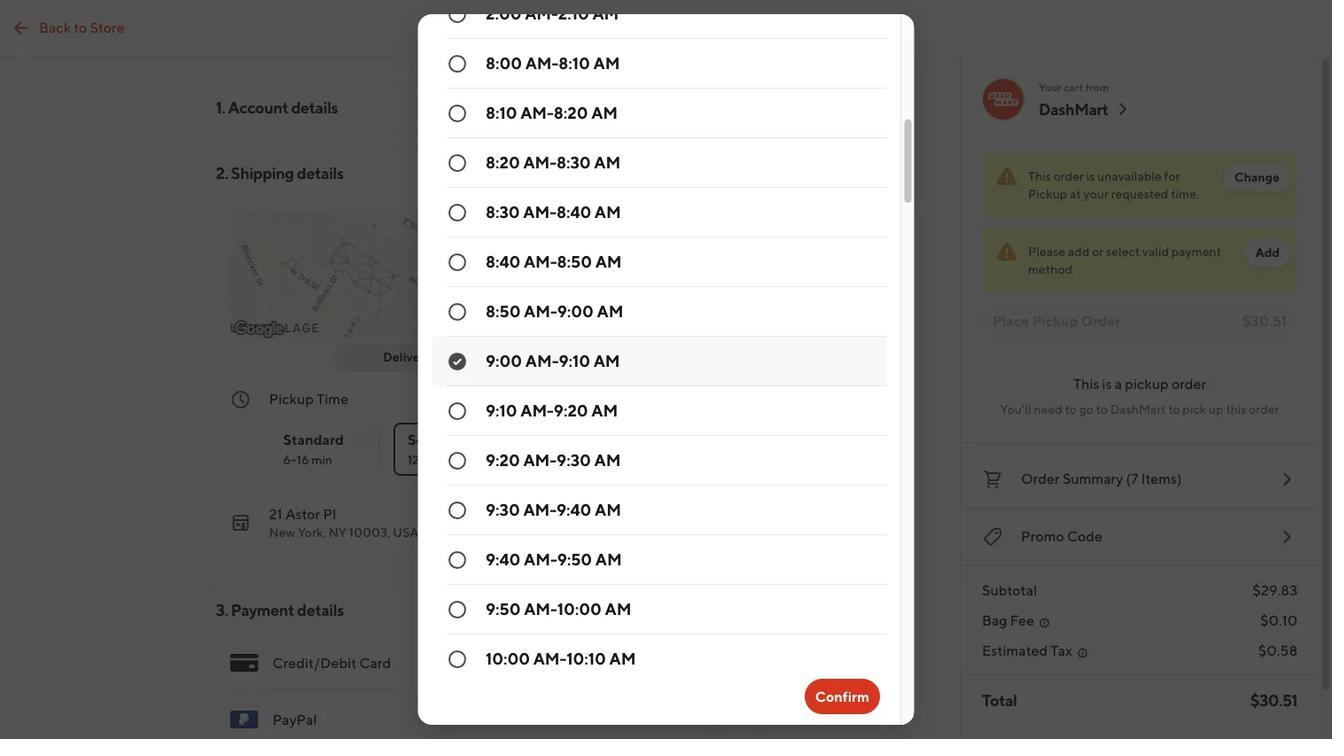 Task type: vqa. For each thing, say whether or not it's contained in the screenshot.
Toast
no



Task type: describe. For each thing, give the bounding box(es) containing it.
(7
[[1126, 470, 1138, 487]]

payment
[[1172, 244, 1221, 259]]

schedule for later
[[408, 431, 524, 448]]

total
[[982, 690, 1017, 710]]

8:30 am-8:40 am
[[485, 202, 621, 221]]

status containing please add or select valid payment method
[[982, 228, 1298, 292]]

fee
[[1010, 612, 1034, 629]]

status containing this order is unavailable for pickup at your requested time.
[[982, 152, 1298, 217]]

1 horizontal spatial 8:40
[[556, 202, 591, 221]]

0 horizontal spatial 8:20
[[485, 152, 520, 172]]

to left pick
[[1169, 402, 1180, 417]]

1 horizontal spatial 9:40
[[556, 500, 591, 519]]

please
[[1028, 244, 1066, 259]]

this for this is a pickup order
[[1073, 375, 1099, 392]]

1 vertical spatial $30.51
[[1250, 690, 1298, 710]]

order inside this order is unavailable for pickup at your requested time.
[[1054, 169, 1084, 183]]

paypal
[[273, 711, 317, 728]]

schedule time available image for 2:00
[[446, 4, 468, 25]]

am- for 8:50
[[523, 252, 557, 271]]

1 horizontal spatial 9:00
[[557, 301, 593, 320]]

estimated
[[982, 642, 1048, 659]]

delivery or pickup selector option group
[[334, 343, 626, 371]]

am- for 10:10
[[533, 649, 566, 668]]

schedule time available image for 8:10
[[446, 103, 468, 124]]

your cart from
[[1039, 81, 1109, 93]]

6–16
[[283, 452, 309, 467]]

am- for 9:30
[[523, 450, 556, 469]]

9:20 am-9:30 am
[[485, 450, 620, 469]]

1. account
[[216, 97, 288, 117]]

am- for 9:40
[[523, 500, 556, 519]]

promo code button
[[982, 523, 1298, 551]]

change button
[[1224, 163, 1291, 191]]

from
[[1086, 81, 1109, 93]]

credit/debit card
[[273, 655, 391, 671]]

0 vertical spatial $30.51
[[1243, 312, 1287, 329]]

pickup inside option
[[533, 350, 573, 364]]

add
[[1255, 245, 1280, 260]]

back to store
[[39, 19, 125, 35]]

2:10
[[558, 4, 589, 23]]

or
[[1092, 244, 1104, 259]]

$29.83
[[1253, 582, 1298, 599]]

9:50 am-10:00 am
[[485, 599, 631, 618]]

10:10
[[566, 649, 606, 668]]

9:40 am-9:50 am
[[485, 550, 622, 569]]

tax
[[1051, 642, 1073, 659]]

to left go
[[1065, 402, 1077, 417]]

1 vertical spatial 9:20
[[485, 450, 520, 469]]

1 vertical spatial 8:30
[[485, 202, 520, 221]]

8:10 am-8:20 am
[[485, 103, 617, 122]]

place
[[993, 312, 1029, 329]]

1 vertical spatial 9:40
[[485, 550, 520, 569]]

pl
[[323, 506, 336, 522]]

to right back
[[74, 19, 87, 35]]

9:00 am-9:10 am
[[485, 351, 620, 370]]

is inside this order is unavailable for pickup at your requested time.
[[1086, 169, 1095, 183]]

am- for 10:00
[[524, 599, 557, 618]]

you'll
[[1000, 402, 1032, 417]]

york,
[[298, 525, 326, 540]]

your
[[1084, 187, 1109, 201]]

0 vertical spatial 8:50
[[557, 252, 592, 271]]

$0.10
[[1260, 612, 1298, 629]]

add new payment method image
[[709, 709, 730, 730]]

0 vertical spatial dashmart
[[1039, 99, 1108, 118]]

1 vertical spatial 8:40
[[485, 252, 520, 271]]

21 astor pl new york,  ny 10003,  usa
[[269, 506, 419, 540]]

am for 8:10 am-8:20 am
[[591, 103, 617, 122]]

method
[[1028, 262, 1073, 277]]

am for 9:40 am-9:50 am
[[595, 550, 622, 569]]

schedule time available image for 8:40
[[446, 252, 468, 273]]

min
[[312, 452, 333, 467]]

order summary (7 items) button
[[982, 465, 1298, 494]]

2. shipping details
[[216, 163, 344, 182]]

at
[[1070, 187, 1081, 201]]

add
[[1068, 244, 1090, 259]]

promo
[[1021, 528, 1064, 545]]

later
[[494, 431, 524, 448]]

1 vertical spatial 10:00
[[485, 649, 530, 668]]

8:00 am-8:10 am
[[485, 53, 619, 72]]

subtotal
[[982, 582, 1037, 599]]

am- for 8:20
[[520, 103, 553, 122]]

ben.nelson1980@gmail.com
[[562, 99, 744, 116]]

0 vertical spatial 9:20
[[553, 401, 588, 420]]

21
[[269, 506, 282, 522]]

your
[[1039, 81, 1062, 93]]

Pickup radio
[[480, 343, 626, 371]]

schedule time available image for 9:30
[[446, 500, 468, 521]]

for inside this order is unavailable for pickup at your requested time.
[[1164, 169, 1180, 183]]

2:20 – 2:40 pm inside option group
[[435, 452, 519, 467]]

am for 9:50 am-10:00 am
[[605, 599, 631, 618]]

2:00
[[485, 4, 521, 23]]

confirm button
[[804, 679, 880, 714]]

0 horizontal spatial 12/6
[[408, 452, 433, 467]]

place pickup order
[[993, 312, 1121, 329]]

change
[[1235, 170, 1280, 184]]

to right go
[[1096, 402, 1108, 417]]

standard
[[283, 431, 344, 448]]

10:00 am-10:10 am
[[485, 649, 635, 668]]

pick
[[1183, 402, 1206, 417]]

3. payment details
[[216, 600, 344, 619]]

schedule time available image for 9:10
[[446, 401, 468, 422]]

items)
[[1141, 470, 1182, 487]]

for inside option group
[[472, 431, 491, 448]]

am for 9:20 am-9:30 am
[[594, 450, 620, 469]]

dashmart link
[[1039, 98, 1133, 120]]

back
[[39, 19, 71, 35]]

you'll need to go to dashmart to pick up this order
[[1000, 402, 1279, 417]]

usa
[[393, 525, 419, 540]]

0 vertical spatial 12/6 2:20 – 2:40 pm
[[603, 390, 730, 407]]

8:50 am-9:00 am
[[485, 301, 623, 320]]

order inside button
[[1021, 470, 1060, 487]]

order summary (7 items)
[[1021, 470, 1182, 487]]

credit/debit
[[273, 655, 357, 671]]

am- for 8:40
[[523, 202, 556, 221]]



Task type: locate. For each thing, give the bounding box(es) containing it.
1 horizontal spatial 9:50
[[557, 550, 592, 569]]

am up 9:20 am-9:30 am
[[591, 401, 618, 420]]

none radio containing 9:00 am-9:10 am
[[432, 337, 887, 386]]

9:30 down later
[[485, 500, 520, 519]]

is left a
[[1102, 375, 1112, 392]]

0 horizontal spatial 10:00
[[485, 649, 530, 668]]

details for 3. payment details
[[297, 600, 344, 619]]

1 vertical spatial 2:20 – 2:40 pm
[[435, 452, 519, 467]]

this up go
[[1073, 375, 1099, 392]]

am- for 9:50
[[523, 550, 557, 569]]

8:40 down "8:30 am-8:40 am"
[[485, 252, 520, 271]]

8:10 down 8:00
[[485, 103, 517, 122]]

am up ben.nelson1980@gmail.com on the top of the page
[[593, 53, 619, 72]]

am up 10:10
[[605, 599, 631, 618]]

3 schedule time available image from the top
[[446, 152, 468, 174]]

am for 8:50 am-9:00 am
[[597, 301, 623, 320]]

0 horizontal spatial 9:20
[[485, 450, 520, 469]]

go
[[1079, 402, 1094, 417]]

0 horizontal spatial 8:50
[[485, 301, 520, 320]]

10:00 down 9:50 am-10:00 am
[[485, 649, 530, 668]]

to
[[74, 19, 87, 35], [1065, 402, 1077, 417], [1096, 402, 1108, 417], [1169, 402, 1180, 417]]

am- down 8:10 am-8:20 am
[[523, 152, 556, 172]]

option group
[[269, 409, 730, 476]]

1 horizontal spatial 9:10
[[558, 351, 590, 370]]

8:20 am-8:30 am
[[485, 152, 620, 172]]

pickup
[[1028, 187, 1067, 201], [1032, 312, 1078, 329], [533, 350, 573, 364], [269, 390, 314, 407]]

show menu image
[[230, 649, 258, 677]]

1 vertical spatial 12/6
[[408, 452, 433, 467]]

1 status from the top
[[982, 152, 1298, 217]]

6–16 min
[[283, 452, 333, 467]]

pickup
[[1125, 375, 1169, 392]]

schedule time available image for 10:00
[[446, 649, 468, 670]]

8:20 down 8:10 am-8:20 am
[[485, 152, 520, 172]]

4 schedule time available image from the top
[[446, 500, 468, 521]]

8:10 down the 2:10
[[558, 53, 590, 72]]

9:00 right schedule time selected icon
[[485, 351, 522, 370]]

1 vertical spatial 9:10
[[485, 401, 517, 420]]

1 schedule time available image from the top
[[446, 53, 468, 74]]

1 schedule time available image from the top
[[446, 4, 468, 25]]

3. payment
[[216, 600, 294, 619]]

12/6 2:20 – 2:40 pm down schedule for later
[[408, 452, 519, 467]]

12/6
[[603, 390, 631, 407], [408, 452, 433, 467]]

0 vertical spatial is
[[1086, 169, 1095, 183]]

for left later
[[472, 431, 491, 448]]

0 vertical spatial 9:10
[[558, 351, 590, 370]]

9:10 down 8:50 am-9:00 am
[[558, 351, 590, 370]]

0 vertical spatial for
[[1164, 169, 1180, 183]]

details right 1. account
[[291, 97, 338, 117]]

this for this order is unavailable for pickup at your requested time.
[[1028, 169, 1051, 183]]

1 vertical spatial 9:30
[[485, 500, 520, 519]]

menu
[[216, 635, 744, 739]]

8:00
[[485, 53, 522, 72]]

am- down 9:40 am-9:50 am
[[524, 599, 557, 618]]

am- down 9:20 am-9:30 am
[[523, 500, 556, 519]]

0 horizontal spatial 8:10
[[485, 103, 517, 122]]

am- down 9:50 am-10:00 am
[[533, 649, 566, 668]]

this is a pickup order
[[1073, 375, 1206, 392]]

am up 8:20 am-8:30 am
[[591, 103, 617, 122]]

12/6 2:20 – 2:40 pm
[[603, 390, 730, 407], [408, 452, 519, 467]]

9:40 down the 9:30 am-9:40 am
[[485, 550, 520, 569]]

dashmart
[[1039, 99, 1108, 118], [1110, 402, 1166, 417]]

pickup time
[[269, 390, 348, 407]]

order left summary
[[1021, 470, 1060, 487]]

schedule time available image for 8:50
[[446, 301, 468, 323]]

0 horizontal spatial 9:50
[[485, 599, 520, 618]]

promo code
[[1021, 528, 1103, 545]]

0 vertical spatial 9:30
[[556, 450, 591, 469]]

please add or select valid payment method
[[1028, 244, 1221, 277]]

1 vertical spatial 12/6 2:20 – 2:40 pm
[[408, 452, 519, 467]]

$30.51 down $0.58
[[1250, 690, 1298, 710]]

order down please add or select valid payment method
[[1081, 312, 1121, 329]]

am- right 8:00
[[525, 53, 558, 72]]

option group containing standard
[[269, 409, 730, 476]]

2:20 – 2:40 pm down schedule for later
[[435, 452, 519, 467]]

am for 9:00 am-9:10 am
[[593, 351, 620, 370]]

0 horizontal spatial dashmart
[[1039, 99, 1108, 118]]

am for 8:00 am-8:10 am
[[593, 53, 619, 72]]

2. shipping
[[216, 163, 294, 182]]

back to store link
[[0, 10, 135, 46]]

add button
[[1245, 238, 1291, 267]]

dashmart down cart
[[1039, 99, 1108, 118]]

am- for 9:20
[[520, 401, 553, 420]]

8:50
[[557, 252, 592, 271], [485, 301, 520, 320]]

1 horizontal spatial 12/6 2:20 – 2:40 pm
[[603, 390, 730, 407]]

am right the 2:10
[[592, 4, 618, 23]]

am up schedule time selected option
[[597, 301, 623, 320]]

1 vertical spatial 8:20
[[485, 152, 520, 172]]

9:30 am-9:40 am
[[485, 500, 621, 519]]

schedule time available image
[[446, 4, 468, 25], [446, 252, 468, 273], [446, 301, 468, 323], [446, 500, 468, 521], [446, 550, 468, 571], [446, 599, 468, 620], [446, 649, 468, 670]]

0 horizontal spatial 12/6 2:20 – 2:40 pm
[[408, 452, 519, 467]]

0 horizontal spatial 9:10
[[485, 401, 517, 420]]

astor
[[285, 506, 320, 522]]

2:20 – 2:40 pm down schedule time selected option
[[634, 390, 730, 407]]

9:20
[[553, 401, 588, 420], [485, 450, 520, 469]]

1 horizontal spatial 2:20 – 2:40 pm
[[634, 390, 730, 407]]

0 horizontal spatial is
[[1086, 169, 1095, 183]]

2 status from the top
[[982, 228, 1298, 292]]

8:50 up delivery or pickup selector option group
[[485, 301, 520, 320]]

0 horizontal spatial 2:20 – 2:40 pm
[[435, 452, 519, 467]]

am- down 8:00 am-8:10 am
[[520, 103, 553, 122]]

pickup right place
[[1032, 312, 1078, 329]]

2 vertical spatial order
[[1249, 402, 1279, 417]]

12/6 down schedule time selected option
[[603, 390, 631, 407]]

0 horizontal spatial order
[[1021, 470, 1060, 487]]

pickup left time
[[269, 390, 314, 407]]

1 horizontal spatial 9:30
[[556, 450, 591, 469]]

7 schedule time available image from the top
[[446, 649, 468, 670]]

1 horizontal spatial 8:30
[[556, 152, 590, 172]]

am up 9:50 am-10:00 am
[[595, 550, 622, 569]]

0 horizontal spatial 9:00
[[485, 351, 522, 370]]

9:50 up 9:50 am-10:00 am
[[557, 550, 592, 569]]

1 vertical spatial this
[[1073, 375, 1099, 392]]

schedule time available image
[[446, 53, 468, 74], [446, 103, 468, 124], [446, 152, 468, 174], [446, 202, 468, 223], [446, 401, 468, 422], [446, 450, 468, 472]]

pickup left at
[[1028, 187, 1067, 201]]

is
[[1086, 169, 1095, 183], [1102, 375, 1112, 392]]

1 horizontal spatial 8:50
[[557, 252, 592, 271]]

0 vertical spatial order
[[1081, 312, 1121, 329]]

for up the time.
[[1164, 169, 1180, 183]]

$0.58
[[1258, 642, 1298, 659]]

time
[[317, 390, 348, 407]]

am- for 2:10
[[524, 4, 558, 23]]

1 vertical spatial is
[[1102, 375, 1112, 392]]

summary
[[1063, 470, 1123, 487]]

order
[[1054, 169, 1084, 183], [1172, 375, 1206, 392], [1249, 402, 1279, 417]]

schedule time available image for 8:30
[[446, 202, 468, 223]]

1 horizontal spatial is
[[1102, 375, 1112, 392]]

this up please
[[1028, 169, 1051, 183]]

is up your
[[1086, 169, 1095, 183]]

0 vertical spatial 12/6
[[603, 390, 631, 407]]

4 schedule time available image from the top
[[446, 202, 468, 223]]

this
[[1226, 402, 1246, 417]]

10:00
[[557, 599, 601, 618], [485, 649, 530, 668]]

am- down later
[[523, 450, 556, 469]]

am- up later
[[520, 401, 553, 420]]

am for 8:30 am-8:40 am
[[594, 202, 621, 221]]

am down ben.nelson1980@gmail.com on the top of the page
[[594, 152, 620, 172]]

am down 8:50 am-9:00 am
[[593, 351, 620, 370]]

am for 9:30 am-9:40 am
[[594, 500, 621, 519]]

am for 2:00 am-2:10 am
[[592, 4, 618, 23]]

5 schedule time available image from the top
[[446, 401, 468, 422]]

status
[[982, 152, 1298, 217], [982, 228, 1298, 292]]

0 vertical spatial 8:30
[[556, 152, 590, 172]]

store
[[90, 19, 125, 35]]

am- down the 9:30 am-9:40 am
[[523, 550, 557, 569]]

6 schedule time available image from the top
[[446, 599, 468, 620]]

9:00 up pickup option at the left of the page
[[557, 301, 593, 320]]

9:40 up 9:40 am-9:50 am
[[556, 500, 591, 519]]

this order is unavailable for pickup at your requested time.
[[1028, 169, 1199, 201]]

0 vertical spatial this
[[1028, 169, 1051, 183]]

1 horizontal spatial 9:20
[[553, 401, 588, 420]]

9:00 inside schedule time selected option
[[485, 351, 522, 370]]

2 schedule time available image from the top
[[446, 252, 468, 273]]

none radio schedule time selected
[[432, 337, 887, 386]]

9:20 down later
[[485, 450, 520, 469]]

1 vertical spatial for
[[472, 431, 491, 448]]

this inside this order is unavailable for pickup at your requested time.
[[1028, 169, 1051, 183]]

0 horizontal spatial order
[[1054, 169, 1084, 183]]

1 horizontal spatial 10:00
[[557, 599, 601, 618]]

10:00 up 10:10
[[557, 599, 601, 618]]

12/6 down schedule
[[408, 452, 433, 467]]

0 vertical spatial 10:00
[[557, 599, 601, 618]]

need
[[1034, 402, 1063, 417]]

9:00
[[557, 301, 593, 320], [485, 351, 522, 370]]

0 horizontal spatial 8:30
[[485, 202, 520, 221]]

am up 8:50 am-9:00 am
[[595, 252, 621, 271]]

9:50
[[557, 550, 592, 569], [485, 599, 520, 618]]

3 schedule time available image from the top
[[446, 301, 468, 323]]

None radio
[[432, 0, 887, 39], [432, 89, 887, 138], [432, 138, 887, 188], [432, 188, 887, 238], [394, 423, 560, 476], [432, 486, 887, 535], [432, 535, 887, 585], [432, 585, 887, 635], [432, 635, 887, 684], [432, 0, 887, 39], [432, 89, 887, 138], [432, 138, 887, 188], [432, 188, 887, 238], [394, 423, 560, 476], [432, 486, 887, 535], [432, 535, 887, 585], [432, 585, 887, 635], [432, 635, 887, 684]]

9:10
[[558, 351, 590, 370], [485, 401, 517, 420]]

8:30 down 8:20 am-8:30 am
[[485, 202, 520, 221]]

8:30
[[556, 152, 590, 172], [485, 202, 520, 221]]

0 horizontal spatial for
[[472, 431, 491, 448]]

9:10 inside option
[[558, 351, 590, 370]]

1 vertical spatial order
[[1021, 470, 1060, 487]]

12/6 2:20 – 2:40 pm down schedule time selected option
[[603, 390, 730, 407]]

1 vertical spatial 8:50
[[485, 301, 520, 320]]

9:50 down 9:40 am-9:50 am
[[485, 599, 520, 618]]

0 vertical spatial details
[[291, 97, 338, 117]]

am for 10:00 am-10:10 am
[[609, 649, 635, 668]]

code
[[1067, 528, 1103, 545]]

am for 9:10 am-9:20 am
[[591, 401, 618, 420]]

0 vertical spatial 8:10
[[558, 53, 590, 72]]

1 horizontal spatial 8:10
[[558, 53, 590, 72]]

details right 2. shipping
[[297, 163, 344, 182]]

this
[[1028, 169, 1051, 183], [1073, 375, 1099, 392]]

1 horizontal spatial order
[[1172, 375, 1206, 392]]

am-
[[524, 4, 558, 23], [525, 53, 558, 72], [520, 103, 553, 122], [523, 152, 556, 172], [523, 202, 556, 221], [523, 252, 557, 271], [523, 301, 557, 320], [525, 351, 558, 370], [520, 401, 553, 420], [523, 450, 556, 469], [523, 500, 556, 519], [523, 550, 557, 569], [524, 599, 557, 618], [533, 649, 566, 668]]

1 vertical spatial 9:00
[[485, 351, 522, 370]]

2 schedule time available image from the top
[[446, 103, 468, 124]]

am up 9:40 am-9:50 am
[[594, 500, 621, 519]]

a
[[1115, 375, 1122, 392]]

1 vertical spatial details
[[297, 163, 344, 182]]

0 horizontal spatial 8:40
[[485, 252, 520, 271]]

9:20 up 9:20 am-9:30 am
[[553, 401, 588, 420]]

am up the 9:30 am-9:40 am
[[594, 450, 620, 469]]

valid
[[1142, 244, 1169, 259]]

9:40
[[556, 500, 591, 519], [485, 550, 520, 569]]

0 vertical spatial 2:20 – 2:40 pm
[[634, 390, 730, 407]]

$30.51 down add button at the right top of page
[[1243, 312, 1287, 329]]

1 horizontal spatial this
[[1073, 375, 1099, 392]]

schedule time available image for 8:20
[[446, 152, 468, 174]]

1. account details
[[216, 97, 338, 117]]

am- inside schedule time selected option
[[525, 351, 558, 370]]

pickup down 8:50 am-9:00 am
[[533, 350, 573, 364]]

0 vertical spatial status
[[982, 152, 1298, 217]]

8:20 up 8:20 am-8:30 am
[[553, 103, 588, 122]]

0 vertical spatial 8:20
[[553, 103, 588, 122]]

8:20
[[553, 103, 588, 122], [485, 152, 520, 172]]

2 vertical spatial details
[[297, 600, 344, 619]]

am right 10:10
[[609, 649, 635, 668]]

schedule time available image for 8:00
[[446, 53, 468, 74]]

0 vertical spatial 9:40
[[556, 500, 591, 519]]

schedule
[[408, 431, 470, 448]]

schedule time available image for 9:40
[[446, 550, 468, 571]]

am- up 9:10 am-9:20 am
[[525, 351, 558, 370]]

order up pick
[[1172, 375, 1206, 392]]

8:40 am-8:50 am
[[485, 252, 621, 271]]

am- down 8:20 am-8:30 am
[[523, 202, 556, 221]]

select
[[1106, 244, 1140, 259]]

am- down "8:30 am-8:40 am"
[[523, 252, 557, 271]]

for
[[1164, 169, 1180, 183], [472, 431, 491, 448]]

0 vertical spatial 9:50
[[557, 550, 592, 569]]

bag
[[982, 612, 1007, 629]]

am- right 2:00
[[524, 4, 558, 23]]

order
[[1081, 312, 1121, 329], [1021, 470, 1060, 487]]

0 vertical spatial order
[[1054, 169, 1084, 183]]

1 horizontal spatial 12/6
[[603, 390, 631, 407]]

12/6 2:20 – 2:40 pm inside option group
[[408, 452, 519, 467]]

am for 8:20 am-8:30 am
[[594, 152, 620, 172]]

9:30 up the 9:30 am-9:40 am
[[556, 450, 591, 469]]

1 vertical spatial 9:50
[[485, 599, 520, 618]]

0 vertical spatial 9:00
[[557, 301, 593, 320]]

2:00 am-2:10 am
[[485, 4, 618, 23]]

0 horizontal spatial 9:40
[[485, 550, 520, 569]]

delivery
[[383, 350, 431, 364]]

1 horizontal spatial 8:20
[[553, 103, 588, 122]]

pickup inside this order is unavailable for pickup at your requested time.
[[1028, 187, 1067, 201]]

schedule time selected image
[[446, 351, 468, 372]]

1 vertical spatial dashmart
[[1110, 402, 1166, 417]]

1 vertical spatial order
[[1172, 375, 1206, 392]]

am- up pickup option at the left of the page
[[523, 301, 557, 320]]

Delivery radio
[[334, 343, 491, 371]]

schedule time available image for 9:20
[[446, 450, 468, 472]]

0 vertical spatial 8:40
[[556, 202, 591, 221]]

2 horizontal spatial order
[[1249, 402, 1279, 417]]

8:10
[[558, 53, 590, 72], [485, 103, 517, 122]]

am- for 8:10
[[525, 53, 558, 72]]

am inside schedule time selected option
[[593, 351, 620, 370]]

am up 8:40 am-8:50 am
[[594, 202, 621, 221]]

9:30
[[556, 450, 591, 469], [485, 500, 520, 519]]

am
[[592, 4, 618, 23], [593, 53, 619, 72], [591, 103, 617, 122], [594, 152, 620, 172], [594, 202, 621, 221], [595, 252, 621, 271], [597, 301, 623, 320], [593, 351, 620, 370], [591, 401, 618, 420], [594, 450, 620, 469], [594, 500, 621, 519], [595, 550, 622, 569], [605, 599, 631, 618], [609, 649, 635, 668]]

order right this
[[1249, 402, 1279, 417]]

6 schedule time available image from the top
[[446, 450, 468, 472]]

None radio
[[432, 39, 887, 89], [432, 238, 887, 287], [432, 287, 887, 337], [432, 337, 887, 386], [432, 386, 887, 436], [269, 423, 379, 476], [432, 436, 887, 486], [432, 684, 887, 734], [432, 734, 887, 739], [432, 39, 887, 89], [432, 238, 887, 287], [432, 287, 887, 337], [432, 386, 887, 436], [269, 423, 379, 476], [432, 436, 887, 486], [432, 684, 887, 734], [432, 734, 887, 739]]

cart
[[1064, 81, 1083, 93]]

am- for 9:10
[[525, 351, 558, 370]]

confirm
[[815, 688, 869, 705]]

2:20 – 2:40 pm
[[634, 390, 730, 407], [435, 452, 519, 467]]

am- for 8:30
[[523, 152, 556, 172]]

am- for 9:00
[[523, 301, 557, 320]]

am for 8:40 am-8:50 am
[[595, 252, 621, 271]]

8:40 up 8:40 am-8:50 am
[[556, 202, 591, 221]]

8:50 up 8:50 am-9:00 am
[[557, 252, 592, 271]]

0 horizontal spatial 9:30
[[485, 500, 520, 519]]

9:10 up later
[[485, 401, 517, 420]]

menu containing credit/debit card
[[216, 635, 744, 739]]

0 horizontal spatial this
[[1028, 169, 1051, 183]]

8:30 up "8:30 am-8:40 am"
[[556, 152, 590, 172]]

card
[[359, 655, 391, 671]]

1 vertical spatial 8:10
[[485, 103, 517, 122]]

order up at
[[1054, 169, 1084, 183]]

details up 'credit/debit'
[[297, 600, 344, 619]]

9:10 am-9:20 am
[[485, 401, 618, 420]]

1 horizontal spatial order
[[1081, 312, 1121, 329]]

1 horizontal spatial dashmart
[[1110, 402, 1166, 417]]

5 schedule time available image from the top
[[446, 550, 468, 571]]

1 vertical spatial status
[[982, 228, 1298, 292]]

unavailable
[[1097, 169, 1162, 183]]

1 horizontal spatial for
[[1164, 169, 1180, 183]]

details for 1. account details
[[291, 97, 338, 117]]

dashmart down this is a pickup order
[[1110, 402, 1166, 417]]

up
[[1209, 402, 1223, 417]]

time.
[[1171, 187, 1199, 201]]

details for 2. shipping details
[[297, 163, 344, 182]]

ny
[[329, 525, 347, 540]]

schedule time available image for 9:50
[[446, 599, 468, 620]]

requested
[[1111, 187, 1169, 201]]



